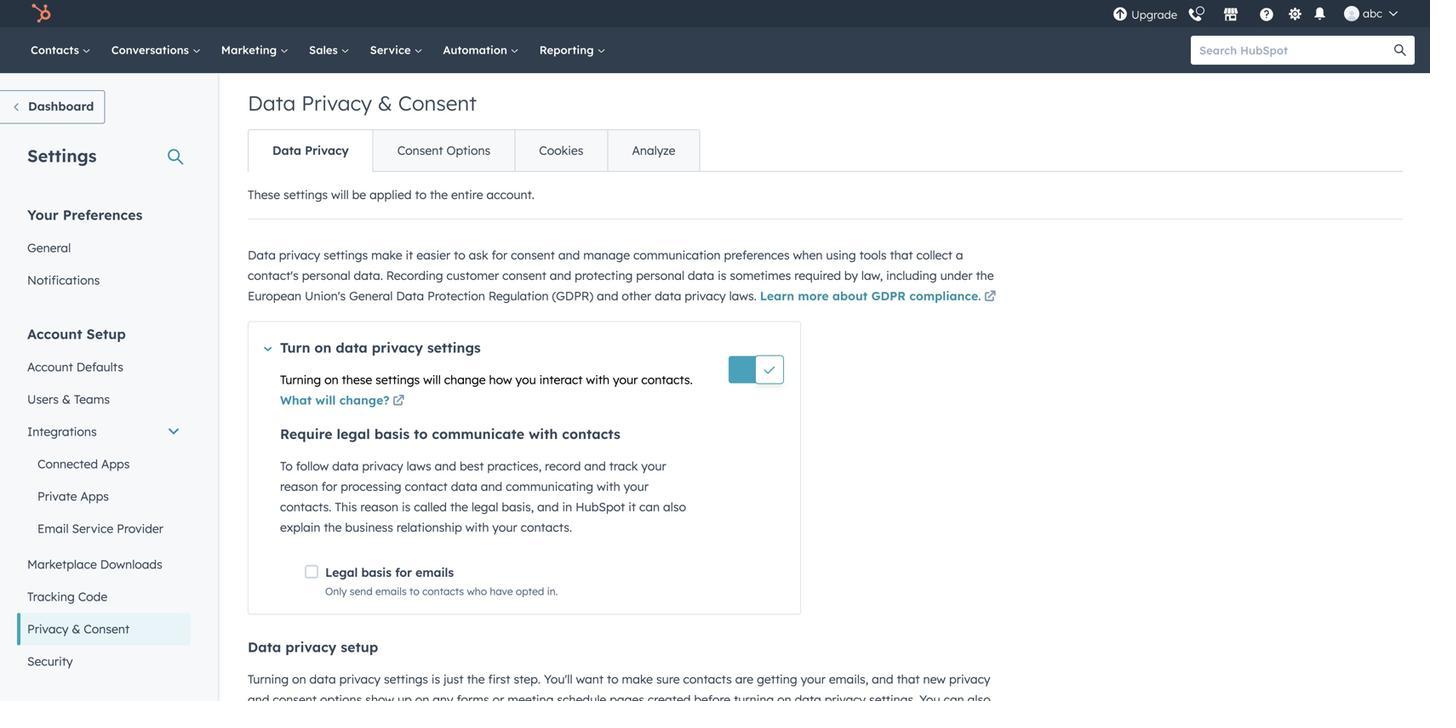 Task type: vqa. For each thing, say whether or not it's contained in the screenshot.
REPORT on the bottom left of the page
no



Task type: locate. For each thing, give the bounding box(es) containing it.
basis up 'send'
[[362, 566, 392, 580]]

1 personal from the left
[[302, 268, 351, 283]]

0 vertical spatial that
[[890, 248, 914, 263]]

0 vertical spatial apps
[[101, 457, 130, 472]]

tools
[[860, 248, 887, 263]]

0 vertical spatial general
[[27, 241, 71, 256]]

& down tracking code
[[72, 622, 80, 637]]

1 account from the top
[[27, 326, 82, 343]]

data.
[[354, 268, 383, 283]]

account inside 'link'
[[27, 360, 73, 375]]

data privacy link
[[249, 130, 373, 171]]

marketplaces button
[[1214, 0, 1250, 27]]

private apps link
[[17, 481, 191, 513]]

turning for turning on these settings will change how you interact with your contacts.
[[280, 373, 321, 388]]

0 horizontal spatial general
[[27, 241, 71, 256]]

1 horizontal spatial for
[[395, 566, 412, 580]]

data for data privacy & consent
[[248, 90, 296, 116]]

options
[[447, 143, 491, 158]]

1 horizontal spatial it
[[629, 500, 636, 515]]

union's
[[305, 289, 346, 304]]

0 vertical spatial make
[[371, 248, 403, 263]]

service
[[370, 43, 414, 57], [72, 522, 113, 537]]

2 vertical spatial contacts
[[684, 672, 732, 687]]

basis
[[375, 426, 410, 443], [362, 566, 392, 580]]

is left just
[[432, 672, 441, 687]]

privacy up security
[[27, 622, 68, 637]]

legal down the what will change? link
[[337, 426, 370, 443]]

analyze
[[632, 143, 676, 158]]

0 horizontal spatial reason
[[280, 480, 318, 494]]

personal up the union's
[[302, 268, 351, 283]]

1 horizontal spatial is
[[432, 672, 441, 687]]

link opens in a new window image inside the what will change? link
[[393, 396, 405, 408]]

1 horizontal spatial legal
[[472, 500, 499, 515]]

privacy & consent
[[27, 622, 130, 637]]

0 horizontal spatial can
[[640, 500, 660, 515]]

account setup element
[[17, 325, 191, 678]]

practices,
[[487, 459, 542, 474]]

contacts up record
[[562, 426, 621, 443]]

any
[[433, 693, 454, 702]]

integrations
[[27, 425, 97, 439]]

settings inside data privacy settings make it easier to ask for consent and manage communication preferences when using tools that collect a contact's personal data. recording customer consent and protecting personal data is sometimes required by law, including under the european union's general data protection regulation (gdpr) and other data privacy laws.
[[324, 248, 368, 263]]

privacy up 'contact's'
[[279, 248, 320, 263]]

data down the communication
[[688, 268, 715, 283]]

your preferences element
[[17, 206, 191, 297]]

that up 'including'
[[890, 248, 914, 263]]

for up this
[[322, 480, 338, 494]]

can right you
[[944, 693, 965, 702]]

pages
[[610, 693, 645, 702]]

2 vertical spatial consent
[[84, 622, 130, 637]]

0 horizontal spatial for
[[322, 480, 338, 494]]

reason down processing
[[361, 500, 399, 515]]

and down best
[[481, 480, 503, 494]]

privacy up processing
[[362, 459, 404, 474]]

analyze link
[[608, 130, 700, 171]]

and down protecting
[[597, 289, 619, 304]]

general down data.
[[349, 289, 393, 304]]

users
[[27, 392, 59, 407]]

the up the "forms"
[[467, 672, 485, 687]]

privacy
[[302, 90, 372, 116], [305, 143, 349, 158], [27, 622, 68, 637]]

is left sometimes
[[718, 268, 727, 283]]

1 vertical spatial legal
[[472, 500, 499, 515]]

manage
[[584, 248, 630, 263]]

on for turning on these settings will change how you interact with your contacts.
[[325, 373, 339, 388]]

general inside your preferences element
[[27, 241, 71, 256]]

reason down the to
[[280, 480, 318, 494]]

1 vertical spatial consent
[[503, 268, 547, 283]]

you
[[516, 373, 536, 388]]

1 vertical spatial make
[[622, 672, 653, 687]]

make up data.
[[371, 248, 403, 263]]

0 vertical spatial privacy
[[302, 90, 372, 116]]

turning down data privacy setup on the left
[[248, 672, 289, 687]]

service up the data privacy & consent
[[370, 43, 414, 57]]

to
[[415, 187, 427, 202], [454, 248, 466, 263], [414, 426, 428, 443], [410, 585, 420, 598], [607, 672, 619, 687]]

0 vertical spatial can
[[640, 500, 660, 515]]

general down your
[[27, 241, 71, 256]]

0 vertical spatial legal
[[337, 426, 370, 443]]

to down "legal basis for emails"
[[410, 585, 420, 598]]

your preferences
[[27, 207, 143, 224]]

2 vertical spatial privacy
[[27, 622, 68, 637]]

with right relationship
[[466, 520, 489, 535]]

1 vertical spatial for
[[322, 480, 338, 494]]

1 vertical spatial is
[[402, 500, 411, 515]]

0 vertical spatial turning
[[280, 373, 321, 388]]

1 vertical spatial contacts.
[[280, 500, 332, 515]]

1 vertical spatial general
[[349, 289, 393, 304]]

apps down integrations 'dropdown button'
[[101, 457, 130, 472]]

0 horizontal spatial it
[[406, 248, 413, 263]]

on for turning on data privacy settings is just the first step. you'll want to make sure contacts are getting your emails, and that new privacy and consent options show up on any forms or meeting schedule pages created before turning on data privacy settings. you can als
[[292, 672, 306, 687]]

notifications
[[27, 273, 100, 288]]

settings
[[27, 145, 97, 167]]

1 horizontal spatial &
[[72, 622, 80, 637]]

to follow data privacy laws and best practices, record and track your reason for processing contact data and communicating with your contacts. this reason is called the legal basis, and in hubspot it can also explain the business relationship with your contacts.
[[280, 459, 687, 535]]

will left be
[[331, 187, 349, 202]]

(gdpr)
[[552, 289, 594, 304]]

1 horizontal spatial make
[[622, 672, 653, 687]]

2 horizontal spatial contacts
[[684, 672, 732, 687]]

is left called
[[402, 500, 411, 515]]

law,
[[862, 268, 883, 283]]

0 horizontal spatial personal
[[302, 268, 351, 283]]

0 vertical spatial account
[[27, 326, 82, 343]]

0 horizontal spatial make
[[371, 248, 403, 263]]

connected apps
[[37, 457, 130, 472]]

the left 'entire'
[[430, 187, 448, 202]]

link opens in a new window image
[[393, 392, 405, 412]]

2 horizontal spatial is
[[718, 268, 727, 283]]

your inside turning on data privacy settings is just the first step. you'll want to make sure contacts are getting your emails, and that new privacy and consent options show up on any forms or meeting schedule pages created before turning on data privacy settings. you can als
[[801, 672, 826, 687]]

2 vertical spatial &
[[72, 622, 80, 637]]

1 vertical spatial service
[[72, 522, 113, 537]]

consent
[[511, 248, 555, 263], [503, 268, 547, 283], [273, 693, 317, 702]]

link opens in a new window image
[[985, 287, 997, 308], [985, 292, 997, 304], [393, 396, 405, 408]]

upgrade
[[1132, 8, 1178, 22]]

consent inside turning on data privacy settings is just the first step. you'll want to make sure contacts are getting your emails, and that new privacy and consent options show up on any forms or meeting schedule pages created before turning on data privacy settings. you can als
[[273, 693, 317, 702]]

data down best
[[451, 480, 478, 494]]

0 horizontal spatial contacts
[[423, 585, 464, 598]]

1 vertical spatial privacy
[[305, 143, 349, 158]]

1 horizontal spatial personal
[[636, 268, 685, 283]]

0 vertical spatial for
[[492, 248, 508, 263]]

settings up data.
[[324, 248, 368, 263]]

what
[[280, 393, 312, 408]]

turning up what
[[280, 373, 321, 388]]

basis down link opens in a new window icon
[[375, 426, 410, 443]]

setup
[[86, 326, 126, 343]]

and up settings. at right bottom
[[872, 672, 894, 687]]

turning
[[734, 693, 774, 702]]

it right hubspot
[[629, 500, 636, 515]]

abc button
[[1335, 0, 1409, 27]]

and left manage
[[559, 248, 580, 263]]

and left in
[[538, 500, 559, 515]]

turning
[[280, 373, 321, 388], [248, 672, 289, 687]]

record
[[545, 459, 581, 474]]

will
[[331, 187, 349, 202], [423, 373, 441, 388], [316, 393, 336, 408]]

the right called
[[450, 500, 468, 515]]

service down "private apps" link
[[72, 522, 113, 537]]

2 personal from the left
[[636, 268, 685, 283]]

notifications link
[[17, 264, 191, 297]]

can left 'also'
[[640, 500, 660, 515]]

communicating
[[506, 480, 594, 494]]

want
[[576, 672, 604, 687]]

before
[[694, 693, 731, 702]]

it up recording
[[406, 248, 413, 263]]

link opens in a new window image inside learn more about gdpr compliance. "link"
[[985, 292, 997, 304]]

personal down the communication
[[636, 268, 685, 283]]

& down service link
[[378, 90, 393, 116]]

to inside turning on data privacy settings is just the first step. you'll want to make sure contacts are getting your emails, and that new privacy and consent options show up on any forms or meeting schedule pages created before turning on data privacy settings. you can als
[[607, 672, 619, 687]]

marketplaces image
[[1224, 8, 1239, 23]]

contacts left who
[[423, 585, 464, 598]]

privacy down the data privacy & consent
[[305, 143, 349, 158]]

just
[[444, 672, 464, 687]]

1 horizontal spatial general
[[349, 289, 393, 304]]

0 horizontal spatial is
[[402, 500, 411, 515]]

also
[[664, 500, 687, 515]]

gdpr
[[872, 289, 906, 304]]

apps up email service provider
[[80, 489, 109, 504]]

to
[[280, 459, 293, 474]]

your left emails,
[[801, 672, 826, 687]]

0 vertical spatial contacts
[[562, 426, 621, 443]]

1 vertical spatial turning
[[248, 672, 289, 687]]

emails down "legal basis for emails"
[[376, 585, 407, 598]]

protecting
[[575, 268, 633, 283]]

for right the ask
[[492, 248, 508, 263]]

will left change
[[423, 373, 441, 388]]

gary orlando image
[[1345, 6, 1360, 21]]

0 vertical spatial service
[[370, 43, 414, 57]]

0 vertical spatial is
[[718, 268, 727, 283]]

1 horizontal spatial emails
[[416, 566, 454, 580]]

settings.
[[870, 693, 917, 702]]

1 horizontal spatial service
[[370, 43, 414, 57]]

collect
[[917, 248, 953, 263]]

1 vertical spatial that
[[897, 672, 920, 687]]

emails up only send emails to contacts who have opted in.
[[416, 566, 454, 580]]

will right what
[[316, 393, 336, 408]]

other
[[622, 289, 652, 304]]

contacts up before
[[684, 672, 732, 687]]

0 vertical spatial it
[[406, 248, 413, 263]]

with
[[586, 373, 610, 388], [529, 426, 558, 443], [597, 480, 621, 494], [466, 520, 489, 535]]

0 vertical spatial consent
[[398, 90, 477, 116]]

hubspot link
[[20, 3, 64, 24]]

require legal basis to communicate with contacts
[[280, 426, 621, 443]]

contacts link
[[20, 27, 101, 73]]

in.
[[547, 585, 558, 598]]

that inside data privacy settings make it easier to ask for consent and manage communication preferences when using tools that collect a contact's personal data. recording customer consent and protecting personal data is sometimes required by law, including under the european union's general data protection regulation (gdpr) and other data privacy laws.
[[890, 248, 914, 263]]

1 vertical spatial it
[[629, 500, 636, 515]]

account up users at the bottom left of page
[[27, 360, 73, 375]]

and down data privacy setup on the left
[[248, 693, 270, 702]]

business
[[345, 520, 393, 535]]

data privacy setup
[[248, 639, 378, 656]]

the
[[430, 187, 448, 202], [977, 268, 995, 283], [450, 500, 468, 515], [324, 520, 342, 535], [467, 672, 485, 687]]

on right the turn
[[315, 339, 332, 356]]

2 horizontal spatial for
[[492, 248, 508, 263]]

1 horizontal spatial reason
[[361, 500, 399, 515]]

your right interact
[[613, 373, 638, 388]]

consent left options
[[398, 143, 443, 158]]

settings up change
[[427, 339, 481, 356]]

&
[[378, 90, 393, 116], [62, 392, 71, 407], [72, 622, 80, 637]]

personal
[[302, 268, 351, 283], [636, 268, 685, 283]]

change
[[444, 373, 486, 388]]

tracking code
[[27, 590, 108, 605]]

link opens in a new window image for turning on these settings will change how you interact with your contacts.
[[393, 396, 405, 408]]

0 vertical spatial emails
[[416, 566, 454, 580]]

navigation
[[248, 129, 701, 172]]

to up pages
[[607, 672, 619, 687]]

0 vertical spatial &
[[378, 90, 393, 116]]

contacts inside turning on data privacy settings is just the first step. you'll want to make sure contacts are getting your emails, and that new privacy and consent options show up on any forms or meeting schedule pages created before turning on data privacy settings. you can als
[[684, 672, 732, 687]]

processing
[[341, 480, 402, 494]]

privacy inside account setup element
[[27, 622, 68, 637]]

make up pages
[[622, 672, 653, 687]]

2 account from the top
[[27, 360, 73, 375]]

turning inside turning on data privacy settings is just the first step. you'll want to make sure contacts are getting your emails, and that new privacy and consent options show up on any forms or meeting schedule pages created before turning on data privacy settings. you can als
[[248, 672, 289, 687]]

and left track
[[585, 459, 606, 474]]

for up only send emails to contacts who have opted in.
[[395, 566, 412, 580]]

on up 'what will change?'
[[325, 373, 339, 388]]

consent for step.
[[273, 693, 317, 702]]

menu
[[1112, 0, 1410, 27]]

entire
[[451, 187, 483, 202]]

1 horizontal spatial contacts
[[562, 426, 621, 443]]

users & teams link
[[17, 384, 191, 416]]

settings up the up
[[384, 672, 428, 687]]

setup
[[341, 639, 378, 656]]

apps for private apps
[[80, 489, 109, 504]]

on right the up
[[415, 693, 430, 702]]

search button
[[1387, 36, 1416, 65]]

privacy up these
[[372, 339, 423, 356]]

the right under
[[977, 268, 995, 283]]

and
[[559, 248, 580, 263], [550, 268, 572, 283], [597, 289, 619, 304], [435, 459, 457, 474], [585, 459, 606, 474], [481, 480, 503, 494], [538, 500, 559, 515], [872, 672, 894, 687], [248, 693, 270, 702]]

1 vertical spatial can
[[944, 693, 965, 702]]

1 vertical spatial &
[[62, 392, 71, 407]]

0 horizontal spatial service
[[72, 522, 113, 537]]

account up account defaults
[[27, 326, 82, 343]]

your
[[613, 373, 638, 388], [642, 459, 667, 474], [624, 480, 649, 494], [493, 520, 518, 535], [801, 672, 826, 687]]

privacy down the sales link
[[302, 90, 372, 116]]

1 horizontal spatial contacts.
[[521, 520, 572, 535]]

1 vertical spatial apps
[[80, 489, 109, 504]]

0 vertical spatial contacts.
[[642, 373, 693, 388]]

communication
[[634, 248, 721, 263]]

for inside to follow data privacy laws and best practices, record and track your reason for processing contact data and communicating with your contacts. this reason is called the legal basis, and in hubspot it can also explain the business relationship with your contacts.
[[322, 480, 338, 494]]

& right users at the bottom left of page
[[62, 392, 71, 407]]

2 horizontal spatial contacts.
[[642, 373, 693, 388]]

account for account defaults
[[27, 360, 73, 375]]

interact
[[540, 373, 583, 388]]

notifications image
[[1313, 7, 1328, 23]]

menu containing abc
[[1112, 0, 1410, 27]]

1 vertical spatial account
[[27, 360, 73, 375]]

ask
[[469, 248, 489, 263]]

2 vertical spatial consent
[[273, 693, 317, 702]]

that up settings. at right bottom
[[897, 672, 920, 687]]

0 horizontal spatial emails
[[376, 585, 407, 598]]

be
[[352, 187, 366, 202]]

these settings will be applied to the entire account.
[[248, 187, 535, 202]]

the inside data privacy settings make it easier to ask for consent and manage communication preferences when using tools that collect a contact's personal data. recording customer consent and protecting personal data is sometimes required by law, including under the european union's general data protection regulation (gdpr) and other data privacy laws.
[[977, 268, 995, 283]]

1 horizontal spatial can
[[944, 693, 965, 702]]

can inside turning on data privacy settings is just the first step. you'll want to make sure contacts are getting your emails, and that new privacy and consent options show up on any forms or meeting schedule pages created before turning on data privacy settings. you can als
[[944, 693, 965, 702]]

for
[[492, 248, 508, 263], [322, 480, 338, 494], [395, 566, 412, 580]]

automation
[[443, 43, 511, 57]]

preferences
[[724, 248, 790, 263]]

on down data privacy setup on the left
[[292, 672, 306, 687]]

to up laws
[[414, 426, 428, 443]]

emails
[[416, 566, 454, 580], [376, 585, 407, 598]]

to left the ask
[[454, 248, 466, 263]]

data up options
[[310, 672, 336, 687]]

marketplace
[[27, 557, 97, 572]]

consent down tracking code link on the left bottom
[[84, 622, 130, 637]]

2 vertical spatial is
[[432, 672, 441, 687]]

reason
[[280, 480, 318, 494], [361, 500, 399, 515]]

0 horizontal spatial contacts.
[[280, 500, 332, 515]]

private
[[37, 489, 77, 504]]

in
[[563, 500, 573, 515]]

make
[[371, 248, 403, 263], [622, 672, 653, 687]]

data for data privacy settings make it easier to ask for consent and manage communication preferences when using tools that collect a contact's personal data. recording customer consent and protecting personal data is sometimes required by law, including under the european union's general data protection regulation (gdpr) and other data privacy laws.
[[248, 248, 276, 263]]

0 horizontal spatial &
[[62, 392, 71, 407]]

consent up the consent options
[[398, 90, 477, 116]]

Search HubSpot search field
[[1192, 36, 1400, 65]]

2 horizontal spatial &
[[378, 90, 393, 116]]

data down getting
[[795, 693, 822, 702]]



Task type: describe. For each thing, give the bounding box(es) containing it.
1 vertical spatial emails
[[376, 585, 407, 598]]

& for teams
[[62, 392, 71, 407]]

reporting
[[540, 43, 597, 57]]

on down getting
[[778, 693, 792, 702]]

navigation containing data privacy
[[248, 129, 701, 172]]

teams
[[74, 392, 110, 407]]

on for turn on data privacy settings
[[315, 339, 332, 356]]

dashboard link
[[0, 90, 105, 124]]

general inside data privacy settings make it easier to ask for consent and manage communication preferences when using tools that collect a contact's personal data. recording customer consent and protecting personal data is sometimes required by law, including under the european union's general data protection regulation (gdpr) and other data privacy laws.
[[349, 289, 393, 304]]

turning for turning on data privacy settings is just the first step. you'll want to make sure contacts are getting your emails, and that new privacy and consent options show up on any forms or meeting schedule pages created before turning on data privacy settings. you can als
[[248, 672, 289, 687]]

you'll
[[544, 672, 573, 687]]

require
[[280, 426, 333, 443]]

cookies
[[539, 143, 584, 158]]

preferences
[[63, 207, 143, 224]]

caret image
[[264, 347, 272, 352]]

and left best
[[435, 459, 457, 474]]

a
[[956, 248, 964, 263]]

have
[[490, 585, 513, 598]]

customer
[[447, 268, 499, 283]]

best
[[460, 459, 484, 474]]

1 vertical spatial consent
[[398, 143, 443, 158]]

& for consent
[[72, 622, 80, 637]]

send
[[350, 585, 373, 598]]

service inside account setup element
[[72, 522, 113, 537]]

2 vertical spatial for
[[395, 566, 412, 580]]

options
[[320, 693, 362, 702]]

new
[[924, 672, 946, 687]]

reporting link
[[530, 27, 616, 73]]

opted
[[516, 585, 544, 598]]

to right "applied" on the left of the page
[[415, 187, 427, 202]]

data up these
[[336, 339, 368, 356]]

2 vertical spatial will
[[316, 393, 336, 408]]

turn on data privacy settings
[[280, 339, 481, 356]]

1 vertical spatial basis
[[362, 566, 392, 580]]

notifications button
[[1310, 5, 1331, 23]]

called
[[414, 500, 447, 515]]

marketplace downloads
[[27, 557, 163, 572]]

contacts
[[31, 43, 82, 57]]

privacy for data privacy
[[305, 143, 349, 158]]

integrations button
[[17, 416, 191, 448]]

0 vertical spatial reason
[[280, 480, 318, 494]]

more
[[798, 289, 829, 304]]

and up (gdpr)
[[550, 268, 572, 283]]

turning on data privacy settings is just the first step. you'll want to make sure contacts are getting your emails, and that new privacy and consent options show up on any forms or meeting schedule pages created before turning on data privacy settings. you can als
[[248, 672, 991, 702]]

help image
[[1260, 8, 1275, 23]]

follow
[[296, 459, 329, 474]]

only send emails to contacts who have opted in.
[[325, 585, 558, 598]]

email service provider link
[[17, 513, 191, 546]]

data for data privacy setup
[[248, 639, 281, 656]]

change?
[[340, 393, 390, 408]]

what will change?
[[280, 393, 390, 408]]

data up processing
[[332, 459, 359, 474]]

the inside turning on data privacy settings is just the first step. you'll want to make sure contacts are getting your emails, and that new privacy and consent options show up on any forms or meeting schedule pages created before turning on data privacy settings. you can als
[[467, 672, 485, 687]]

privacy down emails,
[[825, 693, 866, 702]]

privacy left setup
[[285, 639, 337, 656]]

privacy for data privacy & consent
[[302, 90, 372, 116]]

for inside data privacy settings make it easier to ask for consent and manage communication preferences when using tools that collect a contact's personal data. recording customer consent and protecting personal data is sometimes required by law, including under the european union's general data protection regulation (gdpr) and other data privacy laws.
[[492, 248, 508, 263]]

make inside turning on data privacy settings is just the first step. you'll want to make sure contacts are getting your emails, and that new privacy and consent options show up on any forms or meeting schedule pages created before turning on data privacy settings. you can als
[[622, 672, 653, 687]]

data for data privacy
[[273, 143, 301, 158]]

search image
[[1395, 44, 1407, 56]]

security
[[27, 655, 73, 669]]

cookies link
[[515, 130, 608, 171]]

1 vertical spatial will
[[423, 373, 441, 388]]

with up hubspot
[[597, 480, 621, 494]]

it inside data privacy settings make it easier to ask for consent and manage communication preferences when using tools that collect a contact's personal data. recording customer consent and protecting personal data is sometimes required by law, including under the european union's general data protection regulation (gdpr) and other data privacy laws.
[[406, 248, 413, 263]]

legal inside to follow data privacy laws and best practices, record and track your reason for processing contact data and communicating with your contacts. this reason is called the legal basis, and in hubspot it can also explain the business relationship with your contacts.
[[472, 500, 499, 515]]

legal basis for emails
[[325, 566, 454, 580]]

relationship
[[397, 520, 462, 535]]

make inside data privacy settings make it easier to ask for consent and manage communication preferences when using tools that collect a contact's personal data. recording customer consent and protecting personal data is sometimes required by law, including under the european union's general data protection regulation (gdpr) and other data privacy laws.
[[371, 248, 403, 263]]

0 vertical spatial will
[[331, 187, 349, 202]]

is inside data privacy settings make it easier to ask for consent and manage communication preferences when using tools that collect a contact's personal data. recording customer consent and protecting personal data is sometimes required by law, including under the european union's general data protection regulation (gdpr) and other data privacy laws.
[[718, 268, 727, 283]]

legal
[[325, 566, 358, 580]]

this
[[335, 500, 357, 515]]

can inside to follow data privacy laws and best practices, record and track your reason for processing contact data and communicating with your contacts. this reason is called the legal basis, and in hubspot it can also explain the business relationship with your contacts.
[[640, 500, 660, 515]]

or
[[493, 693, 505, 702]]

recording
[[387, 268, 443, 283]]

tracking code link
[[17, 581, 191, 614]]

learn
[[760, 289, 795, 304]]

your down track
[[624, 480, 649, 494]]

0 horizontal spatial legal
[[337, 426, 370, 443]]

1 vertical spatial reason
[[361, 500, 399, 515]]

to inside data privacy settings make it easier to ask for consent and manage communication preferences when using tools that collect a contact's personal data. recording customer consent and protecting personal data is sometimes required by law, including under the european union's general data protection regulation (gdpr) and other data privacy laws.
[[454, 248, 466, 263]]

consent inside account setup element
[[84, 622, 130, 637]]

track
[[610, 459, 638, 474]]

marketing
[[221, 43, 280, 57]]

conversations link
[[101, 27, 211, 73]]

sales
[[309, 43, 341, 57]]

privacy up options
[[340, 672, 381, 687]]

your down basis,
[[493, 520, 518, 535]]

sometimes
[[730, 268, 792, 283]]

regulation
[[489, 289, 549, 304]]

show
[[366, 693, 394, 702]]

required
[[795, 268, 842, 283]]

hubspot image
[[31, 3, 51, 24]]

settings inside turning on data privacy settings is just the first step. you'll want to make sure contacts are getting your emails, and that new privacy and consent options show up on any forms or meeting schedule pages created before turning on data privacy settings. you can als
[[384, 672, 428, 687]]

service link
[[360, 27, 433, 73]]

easier
[[417, 248, 451, 263]]

learn more about gdpr compliance.
[[760, 289, 982, 304]]

turn
[[280, 339, 310, 356]]

getting
[[757, 672, 798, 687]]

settings up link opens in a new window icon
[[376, 373, 420, 388]]

private apps
[[37, 489, 109, 504]]

is inside turning on data privacy settings is just the first step. you'll want to make sure contacts are getting your emails, and that new privacy and consent options show up on any forms or meeting schedule pages created before turning on data privacy settings. you can als
[[432, 672, 441, 687]]

0 vertical spatial basis
[[375, 426, 410, 443]]

your
[[27, 207, 59, 224]]

how
[[489, 373, 512, 388]]

settings right these
[[284, 187, 328, 202]]

forms
[[457, 693, 489, 702]]

it inside to follow data privacy laws and best practices, record and track your reason for processing contact data and communicating with your contacts. this reason is called the legal basis, and in hubspot it can also explain the business relationship with your contacts.
[[629, 500, 636, 515]]

upgrade image
[[1113, 7, 1129, 23]]

contact
[[405, 480, 448, 494]]

that inside turning on data privacy settings is just the first step. you'll want to make sure contacts are getting your emails, and that new privacy and consent options show up on any forms or meeting schedule pages created before turning on data privacy settings. you can als
[[897, 672, 920, 687]]

with up record
[[529, 426, 558, 443]]

with right interact
[[586, 373, 610, 388]]

privacy inside to follow data privacy laws and best practices, record and track your reason for processing contact data and communicating with your contacts. this reason is called the legal basis, and in hubspot it can also explain the business relationship with your contacts.
[[362, 459, 404, 474]]

step.
[[514, 672, 541, 687]]

data right other
[[655, 289, 682, 304]]

consent options link
[[373, 130, 515, 171]]

including
[[887, 268, 937, 283]]

0 vertical spatial consent
[[511, 248, 555, 263]]

the down this
[[324, 520, 342, 535]]

privacy right new at the bottom of the page
[[950, 672, 991, 687]]

your right track
[[642, 459, 667, 474]]

basis,
[[502, 500, 534, 515]]

connected
[[37, 457, 98, 472]]

account.
[[487, 187, 535, 202]]

you
[[920, 693, 941, 702]]

protection
[[428, 289, 485, 304]]

apps for connected apps
[[101, 457, 130, 472]]

code
[[78, 590, 108, 605]]

consent for consent
[[503, 268, 547, 283]]

calling icon image
[[1188, 8, 1204, 23]]

created
[[648, 693, 691, 702]]

email
[[37, 522, 69, 537]]

is inside to follow data privacy laws and best practices, record and track your reason for processing contact data and communicating with your contacts. this reason is called the legal basis, and in hubspot it can also explain the business relationship with your contacts.
[[402, 500, 411, 515]]

provider
[[117, 522, 164, 537]]

2 vertical spatial contacts.
[[521, 520, 572, 535]]

privacy left laws.
[[685, 289, 726, 304]]

turning on these settings will change how you interact with your contacts.
[[280, 373, 693, 388]]

link opens in a new window image for data privacy settings make it easier to ask for consent and manage communication preferences when using tools that collect a contact's personal data. recording customer consent and protecting personal data is sometimes required by law, including under the european union's general data protection regulation (gdpr) and other data privacy laws.
[[985, 292, 997, 304]]

compliance.
[[910, 289, 982, 304]]

1 vertical spatial contacts
[[423, 585, 464, 598]]

laws
[[407, 459, 432, 474]]

account for account setup
[[27, 326, 82, 343]]

settings image
[[1288, 7, 1304, 23]]



